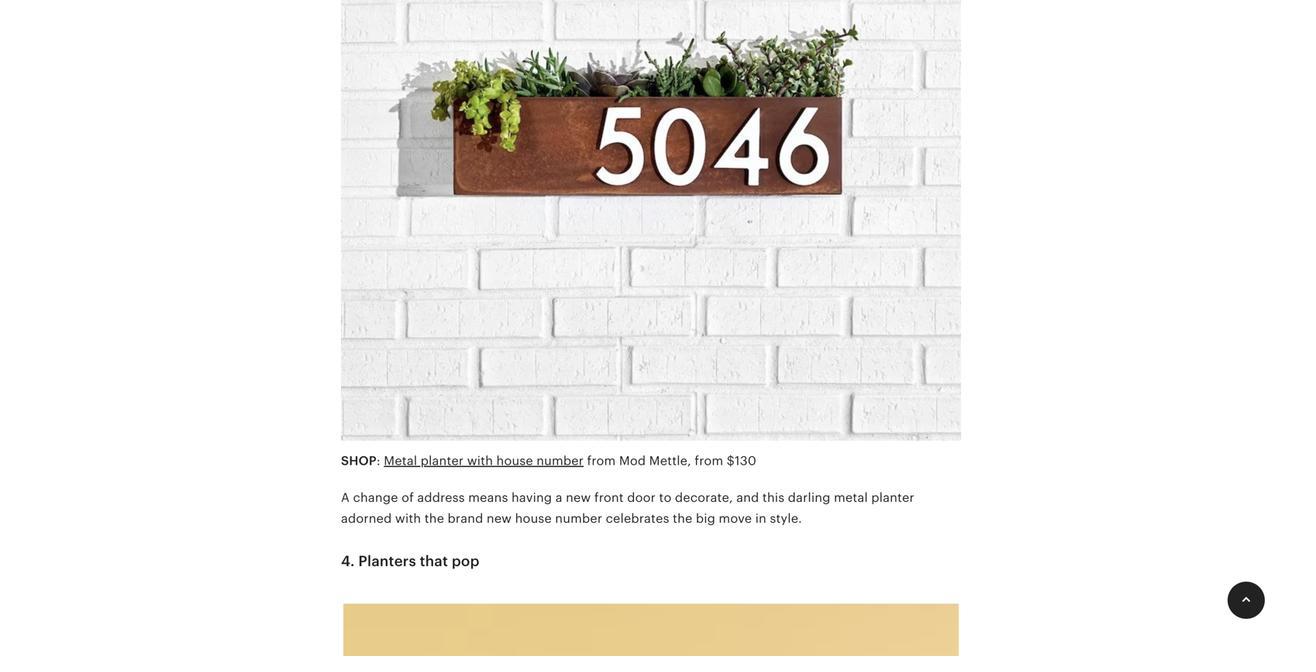 Task type: describe. For each thing, give the bounding box(es) containing it.
door
[[627, 491, 656, 505]]

0 vertical spatial number
[[537, 454, 584, 468]]

4.
[[341, 554, 355, 570]]

celebrates
[[606, 512, 670, 526]]

metal
[[834, 491, 868, 505]]

mettle,
[[649, 454, 691, 468]]

planter inside a change of address means having a new front door to decorate, and this darling metal planter adorned with the brand new house number celebrates the big move in style.
[[872, 491, 915, 505]]

1 the from the left
[[425, 512, 444, 526]]

mod
[[619, 454, 646, 468]]

means
[[468, 491, 508, 505]]

1 from from the left
[[587, 454, 616, 468]]

:
[[377, 454, 381, 468]]

1 horizontal spatial with
[[467, 454, 493, 468]]

move
[[719, 512, 752, 526]]

house inside a change of address means having a new front door to decorate, and this darling metal planter adorned with the brand new house number celebrates the big move in style.
[[515, 512, 552, 526]]

number inside a change of address means having a new front door to decorate, and this darling metal planter adorned with the brand new house number celebrates the big move in style.
[[555, 512, 602, 526]]

a
[[556, 491, 563, 505]]

4. planters that pop
[[341, 554, 480, 570]]

of
[[402, 491, 414, 505]]

2 the from the left
[[673, 512, 693, 526]]

in
[[756, 512, 767, 526]]

change
[[353, 491, 398, 505]]

that
[[420, 554, 448, 570]]

a change of address means having a new front door to decorate, and this darling metal planter adorned with the brand new house number celebrates the big move in style.
[[341, 491, 915, 526]]

a
[[341, 491, 350, 505]]

to
[[659, 491, 672, 505]]



Task type: locate. For each thing, give the bounding box(es) containing it.
house down having
[[515, 512, 552, 526]]

metal
[[384, 454, 417, 468]]

brand
[[448, 512, 483, 526]]

having
[[512, 491, 552, 505]]

planter
[[421, 454, 464, 468], [872, 491, 915, 505]]

new
[[566, 491, 591, 505], [487, 512, 512, 526]]

house
[[497, 454, 533, 468], [515, 512, 552, 526]]

big
[[696, 512, 716, 526]]

and
[[737, 491, 759, 505]]

style.
[[770, 512, 802, 526]]

$130
[[727, 454, 757, 468]]

0 horizontal spatial new
[[487, 512, 512, 526]]

from
[[587, 454, 616, 468], [695, 454, 723, 468]]

number down a
[[555, 512, 602, 526]]

0 horizontal spatial the
[[425, 512, 444, 526]]

from left $130
[[695, 454, 723, 468]]

0 horizontal spatial planter
[[421, 454, 464, 468]]

decorate,
[[675, 491, 733, 505]]

1 horizontal spatial the
[[673, 512, 693, 526]]

number up a
[[537, 454, 584, 468]]

with inside a change of address means having a new front door to decorate, and this darling metal planter adorned with the brand new house number celebrates the big move in style.
[[395, 512, 421, 526]]

planter up the address
[[421, 454, 464, 468]]

from left mod
[[587, 454, 616, 468]]

house number planter from etsy image
[[341, 0, 961, 451]]

1 horizontal spatial new
[[566, 491, 591, 505]]

1 vertical spatial new
[[487, 512, 512, 526]]

adorned
[[341, 512, 392, 526]]

address
[[417, 491, 465, 505]]

the left big
[[673, 512, 693, 526]]

house up having
[[497, 454, 533, 468]]

new right a
[[566, 491, 591, 505]]

0 vertical spatial new
[[566, 491, 591, 505]]

with
[[467, 454, 493, 468], [395, 512, 421, 526]]

pop
[[452, 554, 480, 570]]

front
[[594, 491, 624, 505]]

planters
[[358, 554, 416, 570]]

1 vertical spatial with
[[395, 512, 421, 526]]

this
[[763, 491, 785, 505]]

shop : metal planter with house number from  mod mettle, from $130
[[341, 454, 757, 468]]

shop
[[341, 454, 377, 468]]

1 vertical spatial number
[[555, 512, 602, 526]]

1 horizontal spatial from
[[695, 454, 723, 468]]

metal planter with house number link
[[384, 454, 584, 468]]

0 vertical spatial with
[[467, 454, 493, 468]]

0 vertical spatial planter
[[421, 454, 464, 468]]

1 vertical spatial house
[[515, 512, 552, 526]]

planter right metal
[[872, 491, 915, 505]]

0 horizontal spatial from
[[587, 454, 616, 468]]

with down of
[[395, 512, 421, 526]]

a blue and white painted ceramic planter sitting on a pink counter with an orange background. image
[[343, 595, 959, 657]]

darling
[[788, 491, 831, 505]]

0 vertical spatial house
[[497, 454, 533, 468]]

number
[[537, 454, 584, 468], [555, 512, 602, 526]]

the down the address
[[425, 512, 444, 526]]

2 from from the left
[[695, 454, 723, 468]]

0 horizontal spatial with
[[395, 512, 421, 526]]

with up "means"
[[467, 454, 493, 468]]

the
[[425, 512, 444, 526], [673, 512, 693, 526]]

1 vertical spatial planter
[[872, 491, 915, 505]]

new down "means"
[[487, 512, 512, 526]]

1 horizontal spatial planter
[[872, 491, 915, 505]]



Task type: vqa. For each thing, say whether or not it's contained in the screenshot.
the right with
yes



